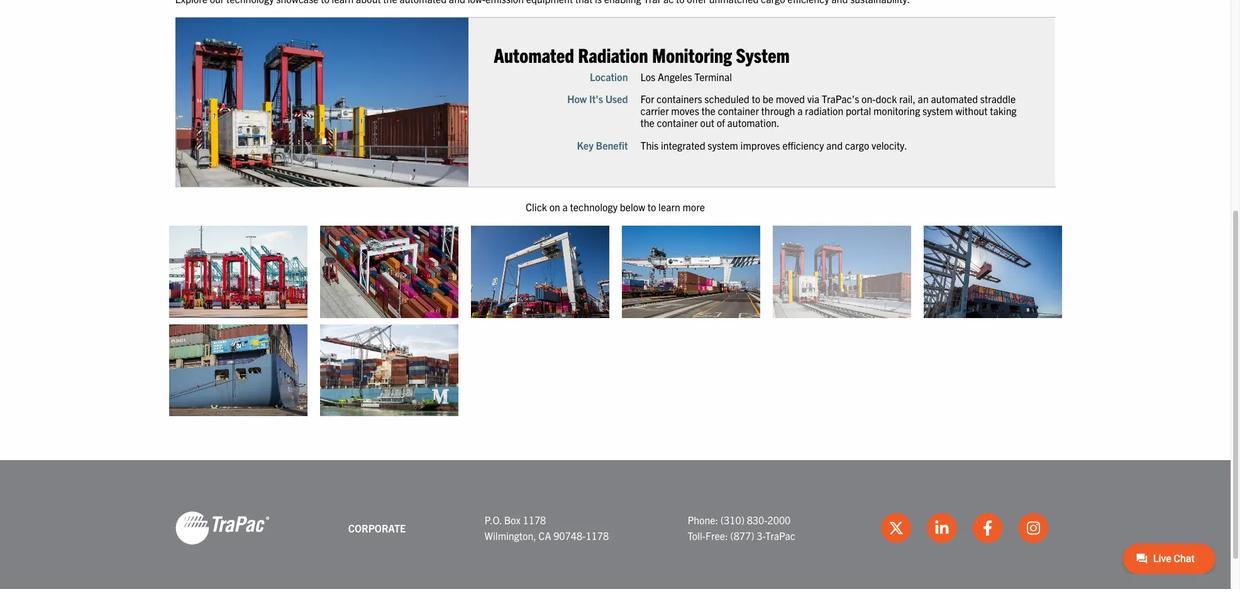 Task type: locate. For each thing, give the bounding box(es) containing it.
1178 up ca
[[523, 514, 546, 526]]

90748-
[[554, 530, 586, 543]]

footer
[[0, 461, 1231, 590]]

0 vertical spatial to
[[752, 93, 761, 105]]

system right rail,
[[923, 105, 954, 118]]

of
[[717, 117, 725, 130]]

a left via
[[798, 105, 803, 118]]

via
[[808, 93, 820, 105]]

trapac's
[[822, 93, 860, 105]]

for
[[641, 93, 655, 105]]

to left be
[[752, 93, 761, 105]]

1 horizontal spatial system
[[923, 105, 954, 118]]

1 horizontal spatial to
[[752, 93, 761, 105]]

0 vertical spatial 1178
[[523, 514, 546, 526]]

improves
[[741, 139, 780, 152]]

1 horizontal spatial 1178
[[586, 530, 609, 543]]

the
[[702, 105, 716, 118], [641, 117, 655, 130]]

location
[[590, 71, 628, 83]]

1 vertical spatial 1178
[[586, 530, 609, 543]]

trapac los angeles automated radiation scanning image
[[175, 18, 469, 187], [773, 226, 911, 318]]

container
[[718, 105, 759, 118], [657, 117, 698, 130]]

wilmington,
[[485, 530, 536, 543]]

scheduled
[[705, 93, 750, 105]]

an
[[918, 93, 929, 105]]

this
[[641, 139, 659, 152]]

moves
[[672, 105, 700, 118]]

the left of
[[702, 105, 716, 118]]

straddle
[[981, 93, 1016, 105]]

more
[[683, 201, 705, 214]]

below
[[620, 201, 646, 214]]

system inside for containers scheduled to be moved via trapac's on-dock rail, an automated straddle carrier moves the container through a radiation portal monitoring system without taking the container out of automation.
[[923, 105, 954, 118]]

0 vertical spatial trapac los angeles automated radiation scanning image
[[175, 18, 469, 187]]

1178
[[523, 514, 546, 526], [586, 530, 609, 543]]

on-
[[862, 93, 876, 105]]

a inside for containers scheduled to be moved via trapac's on-dock rail, an automated straddle carrier moves the container through a radiation portal monitoring system without taking the container out of automation.
[[798, 105, 803, 118]]

0 horizontal spatial 1178
[[523, 514, 546, 526]]

portal
[[846, 105, 872, 118]]

used
[[606, 93, 628, 105]]

0 vertical spatial system
[[923, 105, 954, 118]]

for containers scheduled to be moved via trapac's on-dock rail, an automated straddle carrier moves the container through a radiation portal monitoring system without taking the container out of automation.
[[641, 93, 1017, 130]]

learn
[[659, 201, 681, 214]]

out
[[701, 117, 715, 130]]

this integrated system improves efficiency and cargo velocity.
[[641, 139, 908, 152]]

1 horizontal spatial trapac los angeles automated radiation scanning image
[[773, 226, 911, 318]]

system
[[923, 105, 954, 118], [708, 139, 739, 152]]

technology
[[570, 201, 618, 214]]

through
[[762, 105, 796, 118]]

trapac los angeles automated straddle carrier image
[[169, 226, 307, 318]]

1 vertical spatial trapac los angeles automated radiation scanning image
[[773, 226, 911, 318]]

1 horizontal spatial a
[[798, 105, 803, 118]]

system down of
[[708, 139, 739, 152]]

to inside for containers scheduled to be moved via trapac's on-dock rail, an automated straddle carrier moves the container through a radiation portal monitoring system without taking the container out of automation.
[[752, 93, 761, 105]]

click on a technology below to learn more
[[526, 201, 705, 214]]

key benefit
[[577, 139, 628, 152]]

a
[[798, 105, 803, 118], [563, 201, 568, 214]]

integrated
[[661, 139, 706, 152]]

0 horizontal spatial to
[[648, 201, 656, 214]]

0 horizontal spatial trapac los angeles automated radiation scanning image
[[175, 18, 469, 187]]

1 vertical spatial system
[[708, 139, 739, 152]]

830-
[[747, 514, 768, 526]]

1178 right ca
[[586, 530, 609, 543]]

a right on
[[563, 201, 568, 214]]

free:
[[706, 530, 728, 543]]

container up integrated
[[657, 117, 698, 130]]

box
[[504, 514, 521, 526]]

how it's used
[[568, 93, 628, 105]]

0 horizontal spatial container
[[657, 117, 698, 130]]

the up this
[[641, 117, 655, 130]]

to
[[752, 93, 761, 105], [648, 201, 656, 214]]

container left be
[[718, 105, 759, 118]]

0 vertical spatial a
[[798, 105, 803, 118]]

to left "learn"
[[648, 201, 656, 214]]

automated
[[494, 42, 574, 67]]

1 vertical spatial a
[[563, 201, 568, 214]]

toll-
[[688, 530, 706, 543]]



Task type: describe. For each thing, give the bounding box(es) containing it.
terminal
[[695, 71, 732, 83]]

without
[[956, 105, 988, 118]]

system
[[736, 42, 790, 67]]

monitoring
[[652, 42, 732, 67]]

automation.
[[728, 117, 780, 130]]

trapac
[[766, 530, 796, 543]]

automated radiation monitoring system main content
[[163, 0, 1241, 423]]

efficiency
[[783, 139, 824, 152]]

on
[[550, 201, 560, 214]]

automated radiation monitoring system
[[494, 42, 790, 67]]

0 horizontal spatial the
[[641, 117, 655, 130]]

click
[[526, 201, 547, 214]]

radiation
[[805, 105, 844, 118]]

dock
[[876, 93, 897, 105]]

moved
[[776, 93, 805, 105]]

1 vertical spatial to
[[648, 201, 656, 214]]

radiation
[[578, 42, 648, 67]]

and
[[827, 139, 843, 152]]

p.o. box 1178 wilmington, ca 90748-1178
[[485, 514, 609, 543]]

automated
[[931, 93, 978, 105]]

rail,
[[900, 93, 916, 105]]

corporate
[[348, 522, 406, 534]]

0 horizontal spatial system
[[708, 139, 739, 152]]

be
[[763, 93, 774, 105]]

phone: (310) 830-2000 toll-free: (877) 3-trapac
[[688, 514, 796, 543]]

0 horizontal spatial a
[[563, 201, 568, 214]]

containers
[[657, 93, 703, 105]]

benefit
[[596, 139, 628, 152]]

(310)
[[721, 514, 745, 526]]

angeles
[[658, 71, 692, 83]]

1 horizontal spatial container
[[718, 105, 759, 118]]

key
[[577, 139, 594, 152]]

corporate image
[[175, 511, 270, 546]]

los angeles terminal
[[641, 71, 732, 83]]

ca
[[539, 530, 551, 543]]

how
[[568, 93, 587, 105]]

it's
[[589, 93, 603, 105]]

los
[[641, 71, 656, 83]]

carrier
[[641, 105, 669, 118]]

2000
[[768, 514, 791, 526]]

p.o.
[[485, 514, 502, 526]]

phone:
[[688, 514, 719, 526]]

velocity.
[[872, 139, 908, 152]]

3-
[[757, 530, 766, 543]]

monitoring
[[874, 105, 921, 118]]

trapac los angeles automated stacking crane image
[[320, 226, 458, 318]]

taking
[[990, 105, 1017, 118]]

1 horizontal spatial the
[[702, 105, 716, 118]]

cargo
[[845, 139, 870, 152]]

(877)
[[731, 530, 755, 543]]

footer containing p.o. box 1178
[[0, 461, 1231, 590]]



Task type: vqa. For each thing, say whether or not it's contained in the screenshot.
The Autostrads are low-emission hybrid-electric vehicles, and navigate based on virtual routes within 2cms accuracy, providing unmatched reliability and efficiency.
no



